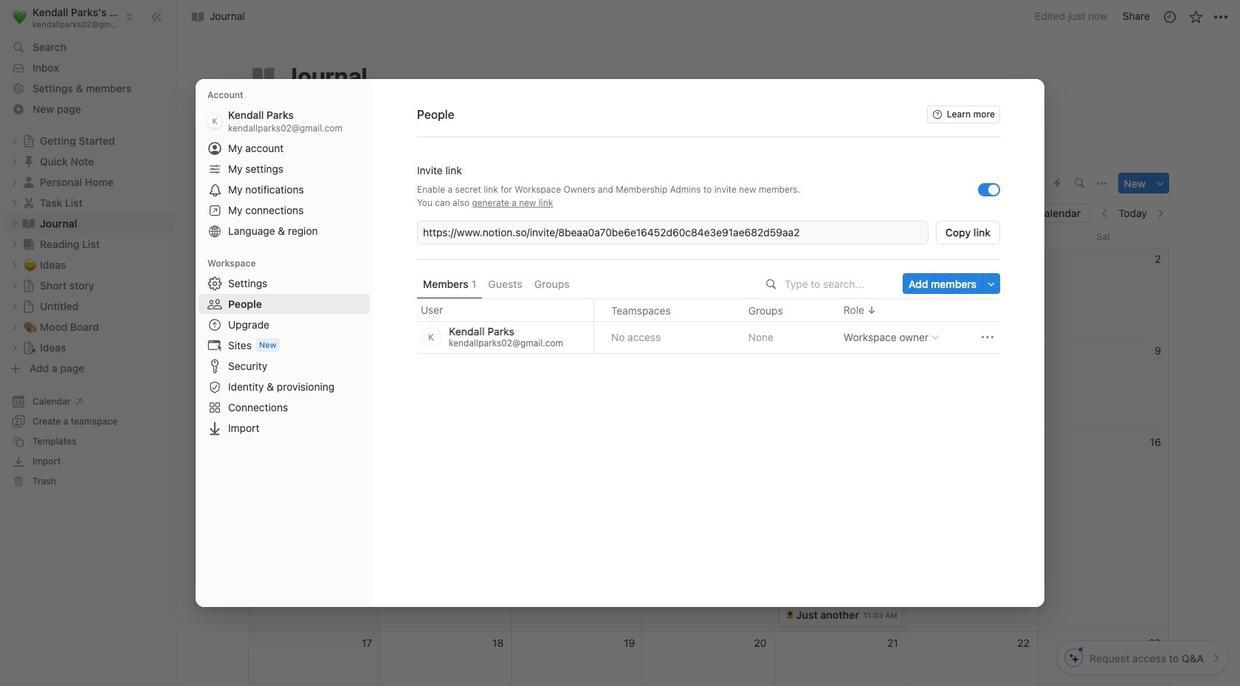 Task type: describe. For each thing, give the bounding box(es) containing it.
create and view automations image
[[1055, 178, 1061, 189]]

Type to search... text field
[[785, 278, 893, 290]]

favorite image
[[1189, 9, 1204, 24]]

updates image
[[1163, 9, 1178, 24]]

🌻 image
[[786, 609, 794, 621]]



Task type: locate. For each thing, give the bounding box(es) containing it.
tab list
[[248, 169, 983, 198]]

next month image
[[1156, 209, 1166, 219]]

None text field
[[423, 225, 926, 240]]

type to search... image
[[767, 279, 777, 290]]

change page icon image
[[250, 63, 277, 89]]

close sidebar image
[[151, 11, 162, 23]]

previous month image
[[1101, 209, 1111, 219]]

💚 image
[[13, 8, 27, 26]]



Task type: vqa. For each thing, say whether or not it's contained in the screenshot.
create and view automations icon
yes



